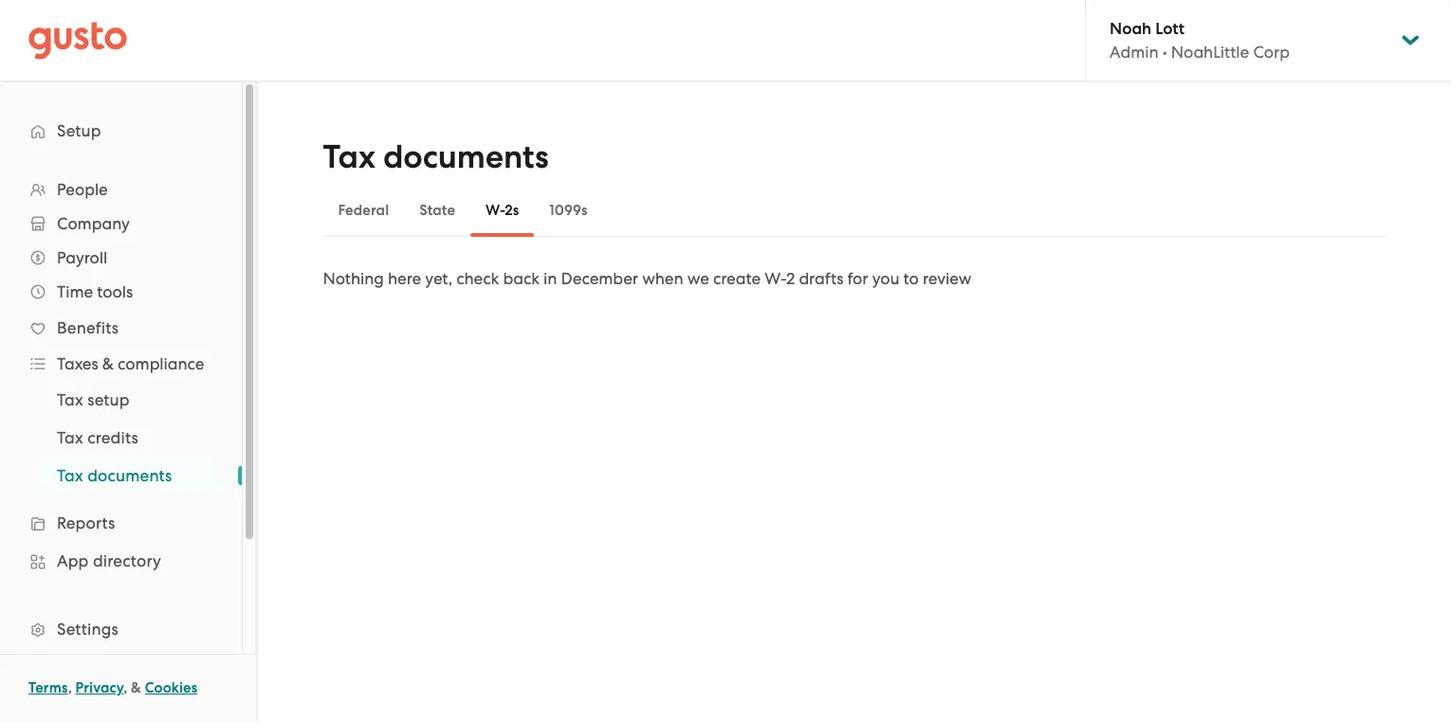 Task type: vqa. For each thing, say whether or not it's contained in the screenshot.
leftmost documents
yes



Task type: describe. For each thing, give the bounding box(es) containing it.
gusto navigation element
[[0, 82, 242, 722]]

1099s button
[[534, 188, 603, 233]]

noah lott admin • noahlittle corp
[[1110, 19, 1290, 62]]

terms
[[28, 680, 68, 697]]

1 horizontal spatial tax documents
[[323, 138, 549, 176]]

home image
[[28, 21, 127, 59]]

1 horizontal spatial documents
[[383, 138, 549, 176]]

reports link
[[19, 507, 223, 541]]

tax credits link
[[34, 421, 223, 455]]

people
[[57, 180, 108, 199]]

tax documents inside list
[[57, 467, 172, 486]]

terms link
[[28, 680, 68, 697]]

federal button
[[323, 188, 404, 233]]

credits
[[87, 429, 138, 448]]

list containing people
[[0, 173, 242, 722]]

app directory link
[[19, 545, 223, 579]]

1099s
[[550, 202, 588, 219]]

taxes
[[57, 355, 98, 374]]

benefits
[[57, 319, 119, 338]]

corp
[[1254, 43, 1290, 62]]

2 , from the left
[[124, 680, 127, 697]]

directory
[[93, 552, 161, 571]]

tax for tax documents link
[[57, 467, 83, 486]]

reports
[[57, 514, 115, 533]]

in
[[544, 269, 557, 288]]

app
[[57, 552, 89, 571]]

1 horizontal spatial w-
[[765, 269, 786, 288]]

back
[[503, 269, 540, 288]]

to
[[904, 269, 919, 288]]

settings link
[[19, 613, 223, 647]]

here
[[388, 269, 421, 288]]

privacy
[[75, 680, 124, 697]]

lott
[[1156, 19, 1185, 39]]

tax setup link
[[34, 383, 223, 417]]

taxes & compliance button
[[19, 347, 223, 381]]

company button
[[19, 207, 223, 241]]

create
[[713, 269, 761, 288]]

payroll
[[57, 249, 107, 268]]

2
[[786, 269, 795, 288]]

yet,
[[425, 269, 453, 288]]

nothing here yet, check back in december when we create w-2 drafts for you to review
[[323, 269, 972, 288]]

tax credits
[[57, 429, 138, 448]]

settings
[[57, 620, 118, 639]]

federal
[[338, 202, 389, 219]]

time tools button
[[19, 275, 223, 309]]

tools
[[97, 283, 133, 302]]



Task type: locate. For each thing, give the bounding box(es) containing it.
w- inside 'button'
[[486, 202, 505, 219]]

tax down tax credits
[[57, 467, 83, 486]]

when
[[642, 269, 684, 288]]

noahlittle
[[1171, 43, 1250, 62]]

cookies
[[145, 680, 198, 697]]

list
[[0, 173, 242, 722], [0, 381, 242, 495]]

tax setup
[[57, 391, 130, 410]]

app directory
[[57, 552, 161, 571]]

0 horizontal spatial w-
[[486, 202, 505, 219]]

1 vertical spatial &
[[131, 680, 141, 697]]

state
[[419, 202, 455, 219]]

noah
[[1110, 19, 1152, 39]]

documents
[[383, 138, 549, 176], [87, 467, 172, 486]]

1 vertical spatial tax documents
[[57, 467, 172, 486]]

& left cookies button
[[131, 680, 141, 697]]

tax forms tab list
[[323, 184, 1386, 237]]

terms , privacy , & cookies
[[28, 680, 198, 697]]

2s
[[505, 202, 519, 219]]

tax documents down credits
[[57, 467, 172, 486]]

1 vertical spatial w-
[[765, 269, 786, 288]]

setup
[[87, 391, 130, 410]]

w- right state button
[[486, 202, 505, 219]]

setup
[[57, 121, 101, 140]]

tax for tax setup "link"
[[57, 391, 83, 410]]

benefits link
[[19, 311, 223, 345]]

tax
[[323, 138, 376, 176], [57, 391, 83, 410], [57, 429, 83, 448], [57, 467, 83, 486]]

,
[[68, 680, 72, 697], [124, 680, 127, 697]]

1 list from the top
[[0, 173, 242, 722]]

drafts
[[799, 269, 844, 288]]

documents inside gusto navigation element
[[87, 467, 172, 486]]

& right taxes
[[102, 355, 114, 374]]

time
[[57, 283, 93, 302]]

you
[[872, 269, 900, 288]]

1 horizontal spatial ,
[[124, 680, 127, 697]]

w-2s
[[486, 202, 519, 219]]

check
[[457, 269, 499, 288]]

privacy link
[[75, 680, 124, 697]]

w-
[[486, 202, 505, 219], [765, 269, 786, 288]]

tax documents up state button
[[323, 138, 549, 176]]

w- right create
[[765, 269, 786, 288]]

0 vertical spatial documents
[[383, 138, 549, 176]]

0 horizontal spatial &
[[102, 355, 114, 374]]

december
[[561, 269, 638, 288]]

0 horizontal spatial ,
[[68, 680, 72, 697]]

documents down tax credits link
[[87, 467, 172, 486]]

tax down taxes
[[57, 391, 83, 410]]

documents up state button
[[383, 138, 549, 176]]

1 , from the left
[[68, 680, 72, 697]]

2 list from the top
[[0, 381, 242, 495]]

, left privacy
[[68, 680, 72, 697]]

tax documents link
[[34, 459, 223, 493]]

tax left credits
[[57, 429, 83, 448]]

0 vertical spatial &
[[102, 355, 114, 374]]

0 horizontal spatial documents
[[87, 467, 172, 486]]

company
[[57, 214, 130, 233]]

0 horizontal spatial tax documents
[[57, 467, 172, 486]]

1 vertical spatial documents
[[87, 467, 172, 486]]

nothing
[[323, 269, 384, 288]]

state button
[[404, 188, 471, 233]]

1 horizontal spatial &
[[131, 680, 141, 697]]

0 vertical spatial w-
[[486, 202, 505, 219]]

& inside dropdown button
[[102, 355, 114, 374]]

tax inside "link"
[[57, 391, 83, 410]]

for
[[848, 269, 868, 288]]

setup link
[[19, 114, 223, 148]]

tax up federal button
[[323, 138, 376, 176]]

compliance
[[118, 355, 204, 374]]

tax for tax credits link
[[57, 429, 83, 448]]

, left cookies button
[[124, 680, 127, 697]]

list containing tax setup
[[0, 381, 242, 495]]

•
[[1163, 43, 1167, 62]]

we
[[688, 269, 709, 288]]

&
[[102, 355, 114, 374], [131, 680, 141, 697]]

review
[[923, 269, 972, 288]]

taxes & compliance
[[57, 355, 204, 374]]

w-2s button
[[471, 188, 534, 233]]

cookies button
[[145, 677, 198, 700]]

people button
[[19, 173, 223, 207]]

admin
[[1110, 43, 1159, 62]]

0 vertical spatial tax documents
[[323, 138, 549, 176]]

tax documents
[[323, 138, 549, 176], [57, 467, 172, 486]]

payroll button
[[19, 241, 223, 275]]

time tools
[[57, 283, 133, 302]]



